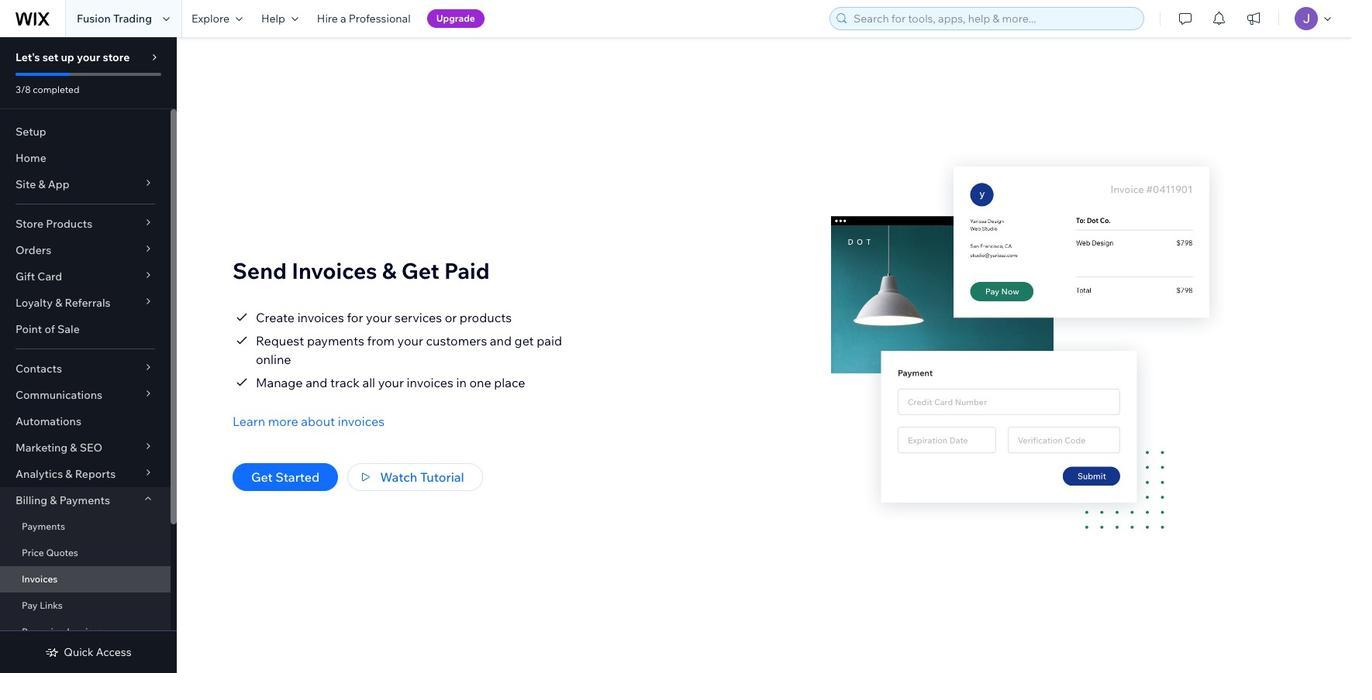 Task type: describe. For each thing, give the bounding box(es) containing it.
home link
[[0, 145, 171, 171]]

billing & payments button
[[0, 488, 171, 514]]

pay links link
[[0, 593, 171, 619]]

store products button
[[0, 211, 171, 237]]

reports
[[75, 467, 116, 481]]

paid
[[537, 333, 562, 348]]

watch tutorial button
[[347, 463, 483, 491]]

store products
[[16, 217, 92, 231]]

for
[[347, 310, 363, 325]]

marketing & seo
[[16, 441, 102, 455]]

& for app
[[38, 178, 45, 191]]

started
[[275, 469, 320, 485]]

payments link
[[0, 514, 171, 540]]

one
[[469, 375, 491, 390]]

create
[[256, 310, 295, 325]]

site & app
[[16, 178, 69, 191]]

& for payments
[[50, 494, 57, 508]]

automations link
[[0, 409, 171, 435]]

marketing & seo button
[[0, 435, 171, 461]]

price quotes link
[[0, 540, 171, 567]]

contacts button
[[0, 356, 171, 382]]

request
[[256, 333, 304, 348]]

loyalty & referrals button
[[0, 290, 171, 316]]

learn
[[233, 414, 265, 429]]

get started button
[[233, 463, 338, 491]]

& for referrals
[[55, 296, 62, 310]]

sidebar element
[[0, 37, 177, 674]]

pay links
[[22, 600, 63, 612]]

communications button
[[0, 382, 171, 409]]

orders button
[[0, 237, 171, 264]]

products
[[46, 217, 92, 231]]

your inside sidebar element
[[77, 50, 100, 64]]

analytics
[[16, 467, 63, 481]]

online
[[256, 352, 291, 367]]

card
[[37, 270, 62, 284]]

fusion trading
[[77, 12, 152, 26]]

price quotes
[[22, 547, 78, 559]]

contacts
[[16, 362, 62, 376]]

hire
[[317, 12, 338, 26]]

in
[[456, 375, 467, 390]]

watch
[[380, 469, 417, 485]]

hire a professional
[[317, 12, 411, 26]]

track
[[330, 375, 360, 390]]

recurring invoices
[[22, 626, 103, 638]]

learn more about invoices
[[233, 414, 385, 429]]

store
[[103, 50, 130, 64]]

set
[[42, 50, 58, 64]]

help
[[261, 12, 285, 26]]

about
[[301, 414, 335, 429]]

get
[[514, 333, 534, 348]]

billing & payments
[[16, 494, 110, 508]]

a
[[340, 12, 346, 26]]

1 vertical spatial invoices
[[407, 375, 453, 390]]

hire a professional link
[[308, 0, 420, 37]]

3/8 completed
[[16, 84, 79, 95]]

analytics & reports button
[[0, 461, 171, 488]]

get started
[[251, 469, 320, 485]]

payments
[[307, 333, 364, 348]]

point of sale link
[[0, 316, 171, 343]]

payments inside 'link'
[[22, 521, 65, 533]]

pay
[[22, 600, 38, 612]]

loyalty
[[16, 296, 53, 310]]

send
[[233, 257, 287, 284]]

gift
[[16, 270, 35, 284]]

quotes
[[46, 547, 78, 559]]

2 vertical spatial invoices
[[338, 414, 385, 429]]

completed
[[33, 84, 79, 95]]



Task type: vqa. For each thing, say whether or not it's contained in the screenshot.
video
no



Task type: locate. For each thing, give the bounding box(es) containing it.
payments inside "dropdown button"
[[59, 494, 110, 508]]

0 vertical spatial invoices
[[297, 310, 344, 325]]

point of sale
[[16, 323, 80, 336]]

upgrade button
[[427, 9, 484, 28]]

1 horizontal spatial invoices
[[67, 626, 103, 638]]

seo
[[80, 441, 102, 455]]

links
[[40, 600, 63, 612]]

place
[[494, 375, 525, 390]]

Search for tools, apps, help & more... field
[[849, 8, 1139, 29]]

store
[[16, 217, 43, 231]]

invoices
[[297, 310, 344, 325], [407, 375, 453, 390], [338, 414, 385, 429]]

loyalty & referrals
[[16, 296, 111, 310]]

0 vertical spatial and
[[490, 333, 512, 348]]

explore
[[191, 12, 229, 26]]

your right all
[[378, 375, 404, 390]]

your right up
[[77, 50, 100, 64]]

2 vertical spatial invoices
[[67, 626, 103, 638]]

upgrade
[[436, 12, 475, 24]]

up
[[61, 50, 74, 64]]

get left paid
[[401, 257, 439, 284]]

& inside dropdown button
[[65, 467, 73, 481]]

& for reports
[[65, 467, 73, 481]]

invoices for send
[[292, 257, 377, 284]]

automations
[[16, 415, 81, 429]]

point
[[16, 323, 42, 336]]

invoices up quick access button
[[67, 626, 103, 638]]

2 horizontal spatial invoices
[[292, 257, 377, 284]]

invoices down all
[[338, 414, 385, 429]]

1 vertical spatial get
[[251, 469, 273, 485]]

& right "billing"
[[50, 494, 57, 508]]

customers
[[426, 333, 487, 348]]

& right loyalty
[[55, 296, 62, 310]]

payments
[[59, 494, 110, 508], [22, 521, 65, 533]]

0 vertical spatial invoices
[[292, 257, 377, 284]]

fusion
[[77, 12, 111, 26]]

your
[[77, 50, 100, 64], [366, 310, 392, 325], [397, 333, 423, 348], [378, 375, 404, 390]]

billing
[[16, 494, 47, 508]]

site
[[16, 178, 36, 191]]

site & app button
[[0, 171, 171, 198]]

services
[[395, 310, 442, 325]]

app
[[48, 178, 69, 191]]

setup link
[[0, 119, 171, 145]]

manage
[[256, 375, 303, 390]]

your down services at the top of page
[[397, 333, 423, 348]]

0 horizontal spatial get
[[251, 469, 273, 485]]

analytics & reports
[[16, 467, 116, 481]]

1 vertical spatial invoices
[[22, 574, 58, 585]]

1 vertical spatial payments
[[22, 521, 65, 533]]

& inside "dropdown button"
[[50, 494, 57, 508]]

all
[[362, 375, 375, 390]]

0 vertical spatial payments
[[59, 494, 110, 508]]

& for seo
[[70, 441, 77, 455]]

invoices up pay links
[[22, 574, 58, 585]]

& left reports
[[65, 467, 73, 481]]

let's
[[16, 50, 40, 64]]

quick access button
[[45, 646, 132, 660]]

setup
[[16, 125, 46, 139]]

payments up 'price quotes'
[[22, 521, 65, 533]]

gift card
[[16, 270, 62, 284]]

home
[[16, 151, 46, 165]]

gift card button
[[0, 264, 171, 290]]

& left seo
[[70, 441, 77, 455]]

of
[[45, 323, 55, 336]]

create invoices for your services or products request payments from your customers and get paid online manage and track all your invoices in one place
[[256, 310, 562, 390]]

&
[[38, 178, 45, 191], [382, 257, 397, 284], [55, 296, 62, 310], [70, 441, 77, 455], [65, 467, 73, 481], [50, 494, 57, 508]]

paid
[[444, 257, 490, 284]]

get left started at the left bottom
[[251, 469, 273, 485]]

price
[[22, 547, 44, 559]]

communications
[[16, 388, 102, 402]]

invoices left in
[[407, 375, 453, 390]]

and left track
[[306, 375, 327, 390]]

learn more about invoices link
[[233, 412, 385, 431]]

& right "site"
[[38, 178, 45, 191]]

get
[[401, 257, 439, 284], [251, 469, 273, 485]]

invoices up for
[[292, 257, 377, 284]]

trading
[[113, 12, 152, 26]]

let's set up your store
[[16, 50, 130, 64]]

and left get
[[490, 333, 512, 348]]

& up services at the top of page
[[382, 257, 397, 284]]

1 horizontal spatial get
[[401, 257, 439, 284]]

invoices link
[[0, 567, 171, 593]]

0 vertical spatial get
[[401, 257, 439, 284]]

1 vertical spatial and
[[306, 375, 327, 390]]

recurring invoices link
[[0, 619, 171, 646]]

tutorial
[[420, 469, 464, 485]]

your up from on the left
[[366, 310, 392, 325]]

from
[[367, 333, 395, 348]]

payments up payments 'link'
[[59, 494, 110, 508]]

quick
[[64, 646, 94, 660]]

invoices
[[292, 257, 377, 284], [22, 574, 58, 585], [67, 626, 103, 638]]

or
[[445, 310, 457, 325]]

0 horizontal spatial and
[[306, 375, 327, 390]]

1 horizontal spatial and
[[490, 333, 512, 348]]

3/8
[[16, 84, 31, 95]]

help button
[[252, 0, 308, 37]]

invoices up 'payments'
[[297, 310, 344, 325]]

access
[[96, 646, 132, 660]]

more
[[268, 414, 298, 429]]

send invoices & get paid
[[233, 257, 490, 284]]

sale
[[57, 323, 80, 336]]

invoices for recurring
[[67, 626, 103, 638]]

get inside button
[[251, 469, 273, 485]]

0 horizontal spatial invoices
[[22, 574, 58, 585]]

orders
[[16, 243, 51, 257]]

and
[[490, 333, 512, 348], [306, 375, 327, 390]]

referrals
[[65, 296, 111, 310]]

professional
[[349, 12, 411, 26]]

marketing
[[16, 441, 68, 455]]

recurring
[[22, 626, 65, 638]]



